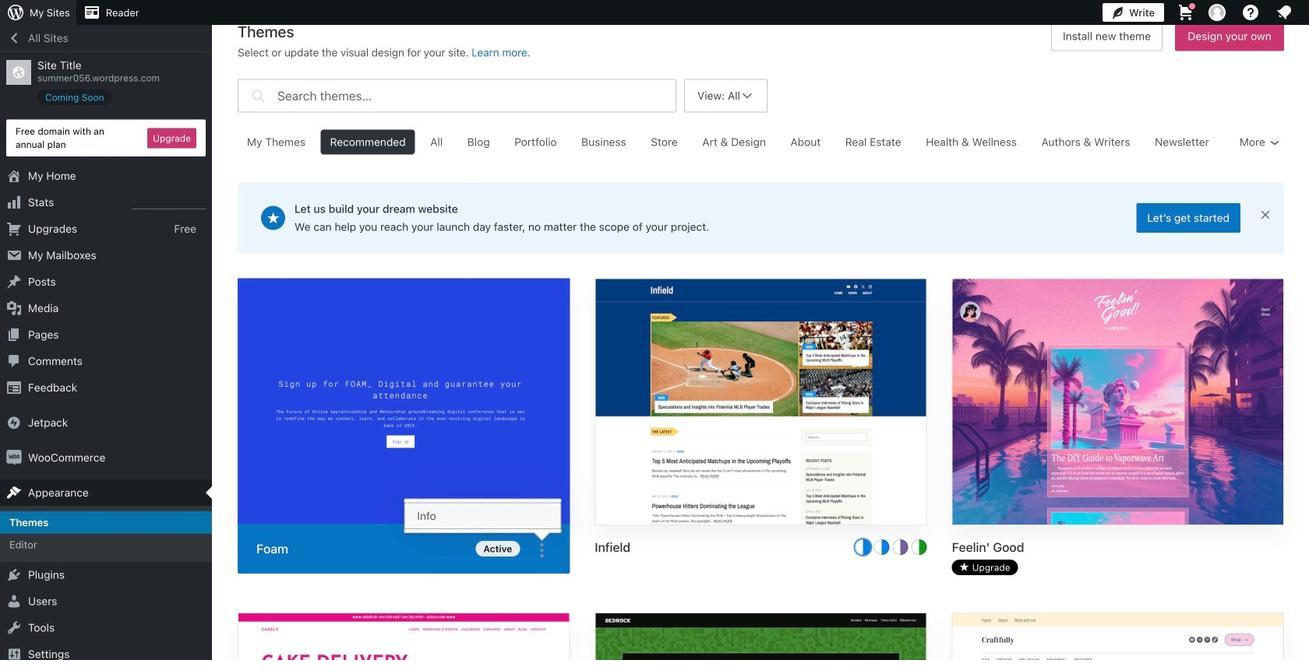 Task type: describe. For each thing, give the bounding box(es) containing it.
Search search field
[[277, 80, 676, 112]]

my shopping cart image
[[1177, 3, 1196, 22]]

a passionate sports fan blog celebrating your favorite game. image
[[596, 279, 926, 528]]

3 list item from the top
[[1302, 226, 1309, 284]]

open search image
[[248, 75, 268, 116]]

help image
[[1242, 3, 1260, 22]]

2 list item from the top
[[1302, 153, 1309, 226]]

1 img image from the top
[[6, 415, 22, 431]]

1 list item from the top
[[1302, 79, 1309, 153]]



Task type: vqa. For each thing, say whether or not it's contained in the screenshot.
Highest hourly views 0 Image
yes



Task type: locate. For each thing, give the bounding box(es) containing it.
inspired by the iconic worlds of minecraft and minetest, bedrock is a blog theme that reminds the immersive experience of these games. image
[[596, 614, 926, 661]]

img image
[[6, 415, 22, 431], [6, 451, 22, 466]]

0 vertical spatial img image
[[6, 415, 22, 431]]

highest hourly views 0 image
[[132, 200, 206, 210]]

dismiss image
[[1259, 209, 1272, 221]]

None search field
[[238, 75, 677, 116]]

a cheerful wordpress blogging theme dedicated to all things homemade and delightful. image
[[953, 614, 1284, 661]]

1 vertical spatial img image
[[6, 451, 22, 466]]

menu
[[405, 500, 561, 533]]

foam is a simple theme that supports full-site editing. it comes with a set of minimal templates and design settings that can be manipulated through global styles. use it to build something beautiful. image
[[238, 279, 570, 528]]

manage your notifications image
[[1275, 3, 1294, 22]]

my profile image
[[1209, 4, 1226, 21]]

more options for theme foam image
[[533, 542, 551, 560]]

tooltip
[[396, 499, 561, 542]]

cakely is a business theme perfect for bakers or cake makers with a vibrant colour. image
[[238, 614, 569, 661]]

2 img image from the top
[[6, 451, 22, 466]]

list item
[[1302, 79, 1309, 153], [1302, 153, 1309, 226], [1302, 226, 1309, 284]]

a blog theme with a bold vaporwave aesthetic. its nostalgic atmosphere pays homage to the 80s and early 90s. image
[[953, 279, 1284, 528]]



